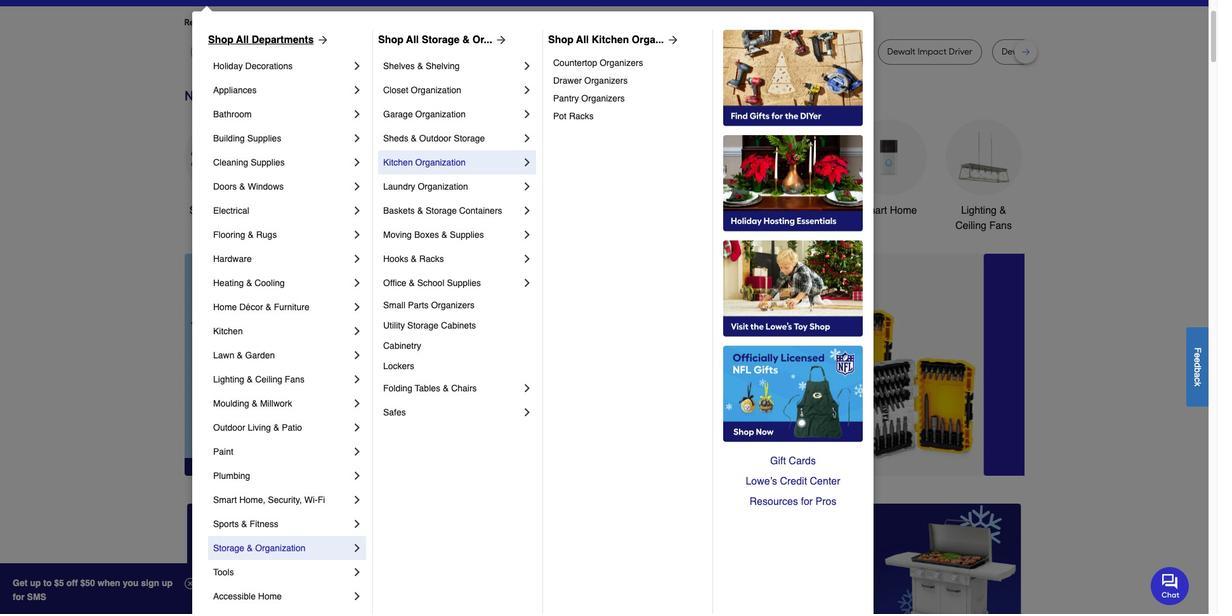 Task type: vqa. For each thing, say whether or not it's contained in the screenshot.
CRAFTSMAN Days are back. Shop savings in store and online on select CRAFTSMAN products. IMAGE
no



Task type: describe. For each thing, give the bounding box(es) containing it.
home décor & furniture link
[[213, 295, 351, 319]]

christmas decorations
[[481, 205, 535, 232]]

1 vertical spatial lighting & ceiling fans
[[213, 374, 305, 385]]

moving
[[383, 230, 412, 240]]

cards
[[789, 456, 816, 467]]

shelves & shelving link
[[383, 54, 521, 78]]

organization for kitchen organization
[[415, 157, 466, 168]]

gift cards
[[770, 456, 816, 467]]

supplies down containers
[[450, 230, 484, 240]]

dewalt for dewalt impact driver
[[887, 46, 916, 57]]

parts
[[408, 300, 429, 310]]

wi-
[[304, 495, 318, 505]]

garage organization
[[383, 109, 466, 119]]

gift
[[770, 456, 786, 467]]

& inside the lawn & garden link
[[237, 350, 243, 360]]

shelving
[[426, 61, 460, 71]]

lawn & garden link
[[213, 343, 351, 367]]

1 horizontal spatial tools
[[401, 205, 425, 216]]

chevron right image for bathroom
[[351, 108, 364, 121]]

security,
[[268, 495, 302, 505]]

2 horizontal spatial kitchen
[[592, 34, 629, 46]]

pot racks link
[[553, 107, 704, 125]]

scroll to item #2 image
[[683, 453, 713, 458]]

up to 50 percent off select tools and accessories. image
[[331, 254, 946, 476]]

storage inside baskets & storage containers link
[[426, 206, 457, 216]]

you for recommended searches for you
[[300, 17, 315, 28]]

suggestions
[[348, 17, 397, 28]]

chevron right image for cleaning supplies
[[351, 156, 364, 169]]

& inside hooks & racks link
[[411, 254, 417, 264]]

holiday hosting essentials. image
[[723, 135, 863, 232]]

school
[[417, 278, 445, 288]]

lawn & garden
[[213, 350, 275, 360]]

chevron right image for safes
[[521, 406, 534, 419]]

2 drill from the left
[[602, 46, 617, 57]]

& inside moulding & millwork link
[[252, 399, 258, 409]]

utility
[[383, 320, 405, 331]]

moving boxes & supplies link
[[383, 223, 521, 247]]

recommended
[[184, 17, 245, 28]]

you for more suggestions for you
[[413, 17, 427, 28]]

drill for dewalt drill bit
[[364, 46, 379, 57]]

containers
[[459, 206, 502, 216]]

countertop organizers link
[[553, 54, 704, 72]]

outdoor tools & equipment
[[662, 205, 735, 232]]

0 horizontal spatial ceiling
[[255, 374, 282, 385]]

lockers
[[383, 361, 414, 371]]

drill for dewalt drill bit set
[[1032, 46, 1047, 57]]

0 horizontal spatial racks
[[419, 254, 444, 264]]

chevron right image for lighting & ceiling fans
[[351, 373, 364, 386]]

searches
[[247, 17, 285, 28]]

& inside the home décor & furniture link
[[266, 302, 271, 312]]

storage inside shop all storage & or... link
[[422, 34, 460, 46]]

chevron right image for paint
[[351, 445, 364, 458]]

garage
[[383, 109, 413, 119]]

outdoor for outdoor tools & equipment
[[662, 205, 699, 216]]

chevron right image for plumbing
[[351, 470, 364, 482]]

garage organization link
[[383, 102, 521, 126]]

& inside doors & windows link
[[239, 181, 245, 192]]

f e e d b a c k button
[[1187, 327, 1209, 407]]

& inside lighting & ceiling fans
[[1000, 205, 1006, 216]]

storage inside sheds & outdoor storage link
[[454, 133, 485, 143]]

organizers up utility storage cabinets link on the left
[[431, 300, 475, 310]]

organization for closet organization
[[411, 85, 461, 95]]

chevron right image for outdoor living & patio
[[351, 421, 364, 434]]

for left pros
[[801, 496, 813, 508]]

& inside flooring & rugs link
[[248, 230, 254, 240]]

laundry organization
[[383, 181, 468, 192]]

gift cards link
[[723, 451, 863, 471]]

countertop
[[553, 58, 597, 68]]

1 vertical spatial bathroom
[[772, 205, 816, 216]]

lowe's
[[746, 476, 777, 487]]

& inside baskets & storage containers link
[[417, 206, 423, 216]]

pot racks
[[553, 111, 594, 121]]

chevron right image for smart home, security, wi-fi
[[351, 494, 364, 506]]

shop all kitchen orga... link
[[548, 32, 679, 48]]

hardware link
[[213, 247, 351, 271]]

dewalt drill bit set
[[1002, 46, 1075, 57]]

kitchen for kitchen
[[213, 326, 243, 336]]

& inside shop all storage & or... link
[[462, 34, 470, 46]]

1 vertical spatial fans
[[285, 374, 305, 385]]

countertop organizers
[[553, 58, 643, 68]]

all for storage
[[406, 34, 419, 46]]

0 vertical spatial lighting & ceiling fans
[[956, 205, 1012, 232]]

dewalt for dewalt drill
[[729, 46, 757, 57]]

& inside outdoor tools & equipment
[[728, 205, 735, 216]]

cleaning supplies
[[213, 157, 285, 168]]

impact driver bit
[[506, 46, 573, 57]]

0 horizontal spatial home
[[213, 302, 237, 312]]

heating & cooling
[[213, 278, 285, 288]]

lighting inside lighting & ceiling fans
[[961, 205, 997, 216]]

center
[[810, 476, 841, 487]]

safes
[[383, 407, 406, 418]]

& inside folding tables & chairs link
[[443, 383, 449, 393]]

0 vertical spatial fans
[[990, 220, 1012, 232]]

outdoor for outdoor living & patio
[[213, 423, 245, 433]]

orga...
[[632, 34, 664, 46]]

organizers for drawer organizers
[[584, 76, 628, 86]]

up to 35 percent off select small appliances. image
[[472, 504, 737, 614]]

hooks
[[383, 254, 408, 264]]

shop all departments
[[208, 34, 314, 46]]

décor
[[239, 302, 263, 312]]

1 vertical spatial lighting & ceiling fans link
[[213, 367, 351, 392]]

supplies up small parts organizers link
[[447, 278, 481, 288]]

hardware
[[213, 254, 252, 264]]

sign
[[141, 578, 159, 588]]

furniture
[[274, 302, 309, 312]]

laundry organization link
[[383, 175, 521, 199]]

chairs
[[451, 383, 477, 393]]

all for departments
[[236, 34, 249, 46]]

f e e d b a c k
[[1193, 347, 1203, 386]]

shop for shop all departments
[[208, 34, 234, 46]]

moulding
[[213, 399, 249, 409]]

chevron right image for office & school supplies
[[521, 277, 534, 289]]

cleaning
[[213, 157, 248, 168]]

officially licensed n f l gifts. shop now. image
[[723, 346, 863, 442]]

d
[[1193, 363, 1203, 368]]

lowe's credit center
[[746, 476, 841, 487]]

holiday decorations
[[213, 61, 293, 71]]

chat invite button image
[[1151, 566, 1190, 605]]

folding
[[383, 383, 412, 393]]

patio
[[282, 423, 302, 433]]

cabinetry link
[[383, 336, 534, 356]]

$5
[[54, 578, 64, 588]]

drill for dewalt drill
[[759, 46, 774, 57]]

kitchen organization link
[[383, 150, 521, 175]]

organization for garage organization
[[415, 109, 466, 119]]

chevron right image for moulding & millwork
[[351, 397, 364, 410]]

1 e from the top
[[1193, 353, 1203, 358]]

outdoor living & patio
[[213, 423, 302, 433]]

cabinetry
[[383, 341, 421, 351]]

chevron right image for electrical
[[351, 204, 364, 217]]

2 set from the left
[[1062, 46, 1075, 57]]

plumbing
[[213, 471, 250, 481]]

flooring & rugs
[[213, 230, 277, 240]]

resources for pros link
[[723, 492, 863, 512]]

office & school supplies link
[[383, 271, 521, 295]]

smart home, security, wi-fi
[[213, 495, 325, 505]]

driver for impact driver bit
[[537, 46, 561, 57]]

doors
[[213, 181, 237, 192]]

garden
[[245, 350, 275, 360]]

appliances link
[[213, 78, 351, 102]]

paint link
[[213, 440, 351, 464]]

outdoor living & patio link
[[213, 416, 351, 440]]

shop all deals
[[189, 205, 255, 216]]



Task type: locate. For each thing, give the bounding box(es) containing it.
f
[[1193, 347, 1203, 353]]

chevron right image for holiday decorations
[[351, 60, 364, 72]]

2 vertical spatial kitchen
[[213, 326, 243, 336]]

arrow right image for shop all kitchen orga...
[[664, 34, 679, 46]]

& inside moving boxes & supplies link
[[442, 230, 447, 240]]

ceiling
[[956, 220, 987, 232], [255, 374, 282, 385]]

decorations for christmas
[[481, 220, 535, 232]]

supplies up 'windows'
[[251, 157, 285, 168]]

for down get
[[13, 592, 25, 602]]

find gifts for the diyer. image
[[723, 30, 863, 126]]

1 arrow right image from the left
[[492, 34, 508, 46]]

to
[[43, 578, 52, 588]]

chevron right image for accessible home
[[351, 590, 364, 603]]

1 horizontal spatial lighting
[[961, 205, 997, 216]]

baskets & storage containers
[[383, 206, 502, 216]]

organization for laundry organization
[[418, 181, 468, 192]]

organizers for countertop organizers
[[600, 58, 643, 68]]

3 drill from the left
[[759, 46, 774, 57]]

decorations inside "christmas decorations" link
[[481, 220, 535, 232]]

0 vertical spatial tools link
[[375, 119, 451, 218]]

chevron right image for laundry organization
[[521, 180, 534, 193]]

organization down sports & fitness link
[[255, 543, 306, 553]]

0 vertical spatial lighting & ceiling fans link
[[946, 119, 1022, 233]]

office & school supplies
[[383, 278, 481, 288]]

get
[[13, 578, 28, 588]]

boxes
[[414, 230, 439, 240]]

1 horizontal spatial lighting & ceiling fans link
[[946, 119, 1022, 233]]

appliances
[[213, 85, 257, 95]]

chevron right image for hardware
[[351, 253, 364, 265]]

1 vertical spatial home
[[213, 302, 237, 312]]

1 driver from the left
[[537, 46, 561, 57]]

arrow right image
[[314, 34, 329, 46]]

0 horizontal spatial shop
[[208, 34, 234, 46]]

bit for dewalt drill bit set
[[1049, 46, 1060, 57]]

small parts organizers
[[383, 300, 475, 310]]

dewalt
[[334, 46, 362, 57], [729, 46, 757, 57], [887, 46, 916, 57], [1002, 46, 1030, 57]]

3 impact from the left
[[918, 46, 947, 57]]

organization up sheds & outdoor storage
[[415, 109, 466, 119]]

chevron right image for tools
[[351, 566, 364, 579]]

arrow right image up the shelves & shelving link
[[492, 34, 508, 46]]

moving boxes & supplies
[[383, 230, 484, 240]]

0 vertical spatial smart
[[860, 205, 887, 216]]

drawer organizers link
[[553, 72, 704, 89]]

1 vertical spatial kitchen
[[383, 157, 413, 168]]

utility storage cabinets
[[383, 320, 476, 331]]

driver
[[537, 46, 561, 57], [835, 46, 858, 57], [949, 46, 973, 57]]

utility storage cabinets link
[[383, 315, 534, 336]]

& inside the shelves & shelving link
[[417, 61, 423, 71]]

0 horizontal spatial outdoor
[[213, 423, 245, 433]]

chevron right image for kitchen
[[351, 325, 364, 338]]

0 horizontal spatial fans
[[285, 374, 305, 385]]

2 dewalt from the left
[[729, 46, 757, 57]]

organizers down countertop organizers on the top of page
[[584, 76, 628, 86]]

1 vertical spatial smart
[[213, 495, 237, 505]]

all right shop
[[216, 205, 227, 216]]

1 shop from the left
[[208, 34, 234, 46]]

75 percent off all artificial christmas trees, holiday lights and more. image
[[946, 254, 1218, 476]]

arrow right image
[[492, 34, 508, 46], [664, 34, 679, 46]]

shop for shop all storage & or...
[[378, 34, 404, 46]]

0 horizontal spatial lighting & ceiling fans
[[213, 374, 305, 385]]

0 horizontal spatial set
[[632, 46, 645, 57]]

supplies
[[247, 133, 281, 143], [251, 157, 285, 168], [450, 230, 484, 240], [447, 278, 481, 288]]

outdoor inside sheds & outdoor storage link
[[419, 133, 451, 143]]

pantry
[[553, 93, 579, 103]]

chevron right image for building supplies
[[351, 132, 364, 145]]

1 horizontal spatial set
[[1062, 46, 1075, 57]]

1 drill from the left
[[364, 46, 379, 57]]

paint
[[213, 447, 233, 457]]

new deals every day during 25 days of deals image
[[184, 85, 1025, 106]]

chevron right image for appliances
[[351, 84, 364, 96]]

1 horizontal spatial decorations
[[481, 220, 535, 232]]

shop down the more suggestions for you link
[[378, 34, 404, 46]]

storage up moving boxes & supplies
[[426, 206, 457, 216]]

$50
[[80, 578, 95, 588]]

chevron right image for sheds & outdoor storage
[[521, 132, 534, 145]]

home for smart home
[[890, 205, 917, 216]]

bit for impact driver bit
[[563, 46, 573, 57]]

shop all deals link
[[184, 119, 260, 218]]

tables
[[415, 383, 440, 393]]

pantry organizers
[[553, 93, 625, 103]]

2 horizontal spatial impact
[[918, 46, 947, 57]]

1 horizontal spatial home
[[258, 591, 282, 602]]

2 impact from the left
[[803, 46, 832, 57]]

moulding & millwork link
[[213, 392, 351, 416]]

a
[[1193, 373, 1203, 377]]

shop down "recommended"
[[208, 34, 234, 46]]

& inside office & school supplies link
[[409, 278, 415, 288]]

chevron right image for kitchen organization
[[521, 156, 534, 169]]

departments
[[252, 34, 314, 46]]

0 horizontal spatial tools
[[213, 567, 234, 577]]

smart for smart home, security, wi-fi
[[213, 495, 237, 505]]

baskets
[[383, 206, 415, 216]]

arrow right image inside shop all kitchen orga... link
[[664, 34, 679, 46]]

0 vertical spatial kitchen
[[592, 34, 629, 46]]

fi
[[318, 495, 325, 505]]

set
[[632, 46, 645, 57], [1062, 46, 1075, 57]]

shop all storage & or...
[[378, 34, 492, 46]]

plumbing link
[[213, 464, 351, 488]]

0 horizontal spatial impact
[[506, 46, 535, 57]]

arrow right image for shop all storage & or...
[[492, 34, 508, 46]]

1 you from the left
[[300, 17, 315, 28]]

3 dewalt from the left
[[887, 46, 916, 57]]

1 set from the left
[[632, 46, 645, 57]]

pot
[[553, 111, 567, 121]]

0 horizontal spatial lighting & ceiling fans link
[[213, 367, 351, 392]]

storage inside storage & organization "link"
[[213, 543, 244, 553]]

0 vertical spatial home
[[890, 205, 917, 216]]

fans
[[990, 220, 1012, 232], [285, 374, 305, 385]]

decorations down "shop all departments" link
[[245, 61, 293, 71]]

up left to on the left
[[30, 578, 41, 588]]

tools
[[401, 205, 425, 216], [701, 205, 725, 216], [213, 567, 234, 577]]

chevron right image for lawn & garden
[[351, 349, 364, 362]]

cooling
[[255, 278, 285, 288]]

kitchen up laundry
[[383, 157, 413, 168]]

0 vertical spatial lighting
[[961, 205, 997, 216]]

all for deals
[[216, 205, 227, 216]]

shop all kitchen orga...
[[548, 34, 664, 46]]

1 horizontal spatial shop
[[378, 34, 404, 46]]

2 you from the left
[[413, 17, 427, 28]]

1 vertical spatial decorations
[[481, 220, 535, 232]]

& inside storage & organization "link"
[[247, 543, 253, 553]]

1 horizontal spatial you
[[413, 17, 427, 28]]

recommended searches for you heading
[[184, 16, 1025, 29]]

you up shop all storage & or...
[[413, 17, 427, 28]]

dewalt for dewalt drill bit
[[334, 46, 362, 57]]

smart home
[[860, 205, 917, 216]]

outdoor down moulding
[[213, 423, 245, 433]]

all for kitchen
[[576, 34, 589, 46]]

1 horizontal spatial outdoor
[[419, 133, 451, 143]]

decorations for holiday
[[245, 61, 293, 71]]

scroll to item #4 element
[[744, 452, 777, 459]]

kitchen
[[592, 34, 629, 46], [383, 157, 413, 168], [213, 326, 243, 336]]

cleaning supplies link
[[213, 150, 351, 175]]

sheds & outdoor storage
[[383, 133, 485, 143]]

heating & cooling link
[[213, 271, 351, 295]]

outdoor inside outdoor tools & equipment
[[662, 205, 699, 216]]

shop for shop all kitchen orga...
[[548, 34, 574, 46]]

visit the lowe's toy shop. image
[[723, 241, 863, 337]]

1 horizontal spatial impact
[[803, 46, 832, 57]]

chevron right image
[[351, 60, 364, 72], [521, 60, 534, 72], [521, 108, 534, 121], [351, 132, 364, 145], [351, 156, 364, 169], [521, 156, 534, 169], [351, 180, 364, 193], [521, 180, 534, 193], [351, 277, 364, 289], [521, 277, 534, 289], [351, 325, 364, 338], [351, 349, 364, 362], [351, 373, 364, 386], [521, 382, 534, 395], [351, 397, 364, 410], [521, 406, 534, 419], [351, 445, 364, 458], [351, 518, 364, 531], [351, 542, 364, 555]]

storage
[[422, 34, 460, 46], [454, 133, 485, 143], [426, 206, 457, 216], [407, 320, 439, 331], [213, 543, 244, 553]]

organization down sheds & outdoor storage
[[415, 157, 466, 168]]

chevron right image for doors & windows
[[351, 180, 364, 193]]

smart for smart home
[[860, 205, 887, 216]]

None search field
[[473, 0, 819, 8]]

kitchen up drill bit set
[[592, 34, 629, 46]]

k
[[1193, 382, 1203, 386]]

e up b
[[1193, 358, 1203, 363]]

2 horizontal spatial outdoor
[[662, 205, 699, 216]]

arrow right image inside shop all storage & or... link
[[492, 34, 508, 46]]

& inside sports & fitness link
[[241, 519, 247, 529]]

0 vertical spatial outdoor
[[419, 133, 451, 143]]

bathroom
[[213, 109, 252, 119], [772, 205, 816, 216]]

hooks & racks
[[383, 254, 444, 264]]

shop all departments link
[[208, 32, 329, 48]]

millwork
[[260, 399, 292, 409]]

chevron right image for heating & cooling
[[351, 277, 364, 289]]

supplies inside "link"
[[251, 157, 285, 168]]

3 bit from the left
[[619, 46, 630, 57]]

impact for impact driver
[[803, 46, 832, 57]]

2 horizontal spatial home
[[890, 205, 917, 216]]

outdoor tools & equipment link
[[660, 119, 736, 233]]

arrow right image up countertop organizers link
[[664, 34, 679, 46]]

organizers down drill bit set
[[600, 58, 643, 68]]

organizers down "drawer organizers" on the top of the page
[[581, 93, 625, 103]]

off
[[66, 578, 78, 588]]

for inside get up to $5 off $50 when you sign up for sms
[[13, 592, 25, 602]]

dewalt for dewalt drill bit set
[[1002, 46, 1030, 57]]

2 arrow right image from the left
[[664, 34, 679, 46]]

1 horizontal spatial tools link
[[375, 119, 451, 218]]

electrical
[[213, 206, 249, 216]]

all down recommended searches for you
[[236, 34, 249, 46]]

2 vertical spatial outdoor
[[213, 423, 245, 433]]

organization down "shelving"
[[411, 85, 461, 95]]

1 horizontal spatial driver
[[835, 46, 858, 57]]

1 horizontal spatial arrow right image
[[664, 34, 679, 46]]

1 vertical spatial tools link
[[213, 560, 351, 584]]

accessible home
[[213, 591, 282, 602]]

living
[[248, 423, 271, 433]]

3 shop from the left
[[548, 34, 574, 46]]

shop up impact driver bit
[[548, 34, 574, 46]]

0 vertical spatial ceiling
[[956, 220, 987, 232]]

1 horizontal spatial bathroom
[[772, 205, 816, 216]]

chevron right image for folding tables & chairs
[[521, 382, 534, 395]]

& inside "heating & cooling" link
[[246, 278, 252, 288]]

2 driver from the left
[[835, 46, 858, 57]]

for up departments
[[286, 17, 298, 28]]

tools inside outdoor tools & equipment
[[701, 205, 725, 216]]

kitchen up "lawn"
[[213, 326, 243, 336]]

decorations down christmas
[[481, 220, 535, 232]]

kitchen link
[[213, 319, 351, 343]]

0 horizontal spatial driver
[[537, 46, 561, 57]]

1 horizontal spatial fans
[[990, 220, 1012, 232]]

lighting
[[961, 205, 997, 216], [213, 374, 244, 385]]

0 horizontal spatial you
[[300, 17, 315, 28]]

3 driver from the left
[[949, 46, 973, 57]]

0 horizontal spatial smart
[[213, 495, 237, 505]]

1 horizontal spatial up
[[162, 578, 173, 588]]

storage down 'parts'
[[407, 320, 439, 331]]

1 impact from the left
[[506, 46, 535, 57]]

supplies up cleaning supplies
[[247, 133, 281, 143]]

holiday decorations link
[[213, 54, 351, 78]]

equipment
[[674, 220, 723, 232]]

1 horizontal spatial smart
[[860, 205, 887, 216]]

fitness
[[250, 519, 278, 529]]

up right sign
[[162, 578, 173, 588]]

chevron right image for hooks & racks
[[521, 253, 534, 265]]

driver for impact driver
[[835, 46, 858, 57]]

electrical link
[[213, 199, 351, 223]]

chevron right image for flooring & rugs
[[351, 228, 364, 241]]

4 drill from the left
[[1032, 46, 1047, 57]]

1 vertical spatial racks
[[419, 254, 444, 264]]

0 horizontal spatial up
[[30, 578, 41, 588]]

scroll to item #3 image
[[713, 453, 744, 458]]

decorations inside holiday decorations link
[[245, 61, 293, 71]]

0 horizontal spatial kitchen
[[213, 326, 243, 336]]

1 bit from the left
[[381, 46, 392, 57]]

0 horizontal spatial bathroom
[[213, 109, 252, 119]]

& inside outdoor living & patio link
[[273, 423, 279, 433]]

shop these last-minute gifts. $99 or less. quantities are limited and won't last. image
[[184, 254, 389, 476]]

outdoor up kitchen organization
[[419, 133, 451, 143]]

1 horizontal spatial racks
[[569, 111, 594, 121]]

smart home link
[[851, 119, 927, 218]]

0 horizontal spatial arrow right image
[[492, 34, 508, 46]]

home décor & furniture
[[213, 302, 309, 312]]

e up d
[[1193, 353, 1203, 358]]

racks up the office & school supplies
[[419, 254, 444, 264]]

0 horizontal spatial tools link
[[213, 560, 351, 584]]

1 vertical spatial lighting
[[213, 374, 244, 385]]

chevron right image for closet organization
[[521, 84, 534, 96]]

0 horizontal spatial decorations
[[245, 61, 293, 71]]

&
[[462, 34, 470, 46], [417, 61, 423, 71], [411, 133, 417, 143], [239, 181, 245, 192], [728, 205, 735, 216], [1000, 205, 1006, 216], [417, 206, 423, 216], [248, 230, 254, 240], [442, 230, 447, 240], [411, 254, 417, 264], [246, 278, 252, 288], [409, 278, 415, 288], [266, 302, 271, 312], [237, 350, 243, 360], [247, 374, 253, 385], [443, 383, 449, 393], [252, 399, 258, 409], [273, 423, 279, 433], [241, 519, 247, 529], [247, 543, 253, 553]]

bit for dewalt drill bit
[[381, 46, 392, 57]]

scroll to item #5 image
[[777, 453, 807, 458]]

1 horizontal spatial bathroom link
[[755, 119, 832, 218]]

1 horizontal spatial lighting & ceiling fans
[[956, 205, 1012, 232]]

chevron right image for home décor & furniture
[[351, 301, 364, 313]]

lowe's credit center link
[[723, 471, 863, 492]]

organizers for pantry organizers
[[581, 93, 625, 103]]

up to 30 percent off select grills and accessories. image
[[757, 504, 1022, 614]]

& inside sheds & outdoor storage link
[[411, 133, 417, 143]]

2 horizontal spatial tools
[[701, 205, 725, 216]]

chevron right image for sports & fitness
[[351, 518, 364, 531]]

storage down "garage organization" link
[[454, 133, 485, 143]]

moulding & millwork
[[213, 399, 292, 409]]

1 horizontal spatial ceiling
[[956, 220, 987, 232]]

2 vertical spatial home
[[258, 591, 282, 602]]

2 horizontal spatial shop
[[548, 34, 574, 46]]

christmas decorations link
[[470, 119, 546, 233]]

racks down pantry organizers
[[569, 111, 594, 121]]

tools up the accessible
[[213, 567, 234, 577]]

1 up from the left
[[30, 578, 41, 588]]

lawn
[[213, 350, 234, 360]]

rugs
[[256, 230, 277, 240]]

you up arrow right icon
[[300, 17, 315, 28]]

1 vertical spatial outdoor
[[662, 205, 699, 216]]

cabinets
[[441, 320, 476, 331]]

storage down sports
[[213, 543, 244, 553]]

pros
[[816, 496, 837, 508]]

organization up baskets & storage containers
[[418, 181, 468, 192]]

all up countertop
[[576, 34, 589, 46]]

impact for impact driver bit
[[506, 46, 535, 57]]

organizers
[[600, 58, 643, 68], [584, 76, 628, 86], [581, 93, 625, 103], [431, 300, 475, 310]]

4 bit from the left
[[1049, 46, 1060, 57]]

all up shelves & shelving
[[406, 34, 419, 46]]

bathroom link
[[213, 102, 351, 126], [755, 119, 832, 218]]

chevron right image for baskets & storage containers
[[521, 204, 534, 217]]

2 horizontal spatial driver
[[949, 46, 973, 57]]

storage & organization
[[213, 543, 306, 553]]

0 vertical spatial decorations
[[245, 61, 293, 71]]

all
[[236, 34, 249, 46], [406, 34, 419, 46], [576, 34, 589, 46], [216, 205, 227, 216]]

1 vertical spatial ceiling
[[255, 374, 282, 385]]

2 e from the top
[[1193, 358, 1203, 363]]

tools down laundry organization
[[401, 205, 425, 216]]

chevron right image
[[351, 84, 364, 96], [521, 84, 534, 96], [351, 108, 364, 121], [521, 132, 534, 145], [351, 204, 364, 217], [521, 204, 534, 217], [351, 228, 364, 241], [521, 228, 534, 241], [351, 253, 364, 265], [521, 253, 534, 265], [351, 301, 364, 313], [351, 421, 364, 434], [351, 470, 364, 482], [351, 494, 364, 506], [351, 566, 364, 579], [351, 590, 364, 603]]

get up to 2 free select tools or batteries when you buy 1 with select purchases. image
[[187, 504, 452, 614]]

2 up from the left
[[162, 578, 173, 588]]

0 vertical spatial bathroom
[[213, 109, 252, 119]]

4 dewalt from the left
[[1002, 46, 1030, 57]]

smart
[[860, 205, 887, 216], [213, 495, 237, 505]]

for right suggestions
[[399, 17, 411, 28]]

kitchen for kitchen organization
[[383, 157, 413, 168]]

chevron right image for storage & organization
[[351, 542, 364, 555]]

building
[[213, 133, 245, 143]]

1 dewalt from the left
[[334, 46, 362, 57]]

1 horizontal spatial kitchen
[[383, 157, 413, 168]]

bit
[[381, 46, 392, 57], [563, 46, 573, 57], [619, 46, 630, 57], [1049, 46, 1060, 57]]

0 horizontal spatial bathroom link
[[213, 102, 351, 126]]

0 horizontal spatial lighting
[[213, 374, 244, 385]]

outdoor inside outdoor living & patio link
[[213, 423, 245, 433]]

0 vertical spatial racks
[[569, 111, 594, 121]]

tools up equipment at top
[[701, 205, 725, 216]]

chevron right image for shelves & shelving
[[521, 60, 534, 72]]

home for accessible home
[[258, 591, 282, 602]]

chevron right image for moving boxes & supplies
[[521, 228, 534, 241]]

2 bit from the left
[[563, 46, 573, 57]]

storage inside utility storage cabinets link
[[407, 320, 439, 331]]

office
[[383, 278, 406, 288]]

2 shop from the left
[[378, 34, 404, 46]]

outdoor up equipment at top
[[662, 205, 699, 216]]

chevron right image for garage organization
[[521, 108, 534, 121]]

storage up "shelving"
[[422, 34, 460, 46]]



